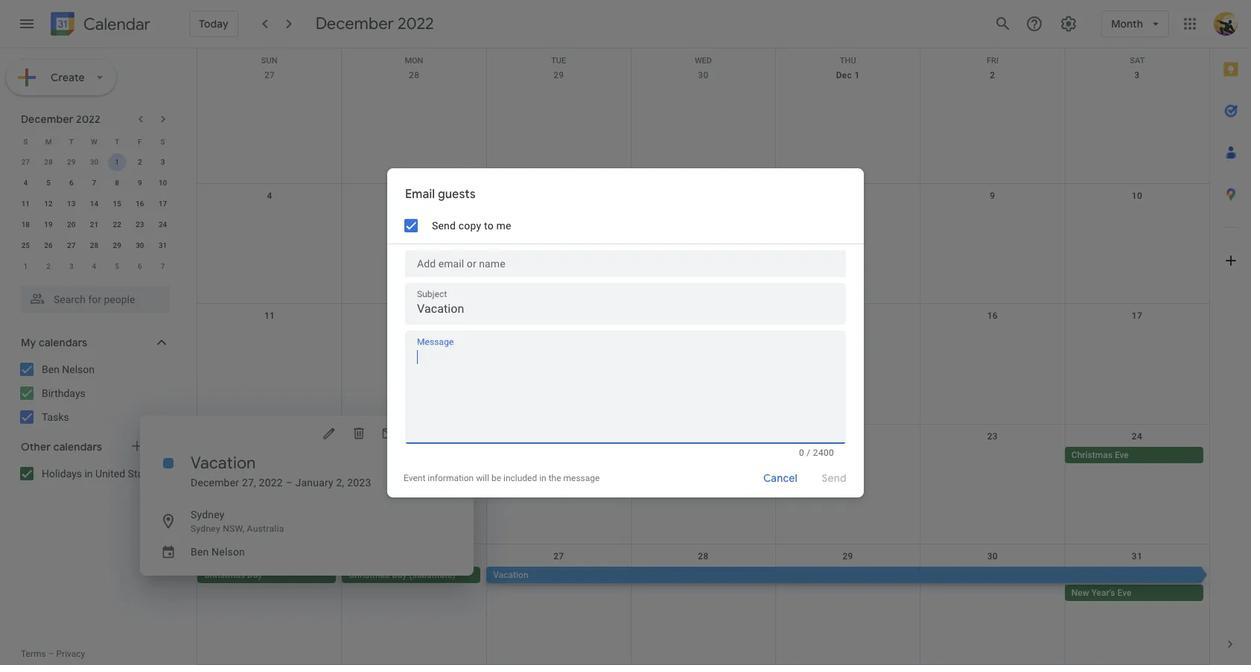Task type: locate. For each thing, give the bounding box(es) containing it.
1 vertical spatial 1
[[115, 158, 119, 166]]

10 for december 2022
[[159, 179, 167, 187]]

december 2022
[[316, 13, 434, 34], [21, 113, 101, 126]]

2022
[[398, 13, 434, 34], [76, 113, 101, 126], [259, 477, 283, 489]]

–
[[286, 477, 293, 489], [48, 649, 54, 659]]

0 vertical spatial vacation
[[191, 453, 256, 474]]

2022 right 27,
[[259, 477, 283, 489]]

november 30 element
[[85, 154, 103, 171]]

1 horizontal spatial 1
[[115, 158, 119, 166]]

2 horizontal spatial 5
[[412, 190, 417, 201]]

day left (substitute)
[[392, 570, 407, 581]]

0 horizontal spatial 10
[[159, 179, 167, 187]]

1 vertical spatial 23
[[988, 431, 998, 442]]

2 vertical spatial 4
[[92, 262, 96, 270]]

wed
[[695, 56, 712, 66]]

1
[[855, 70, 860, 80], [115, 158, 119, 166], [23, 262, 28, 270]]

1 horizontal spatial t
[[115, 137, 119, 146]]

31 inside 'element'
[[159, 241, 167, 250]]

19 inside 19 element
[[44, 221, 53, 229]]

4 for december 2022
[[23, 179, 28, 187]]

0 vertical spatial 16
[[136, 200, 144, 208]]

christmas day (substitute) button
[[342, 567, 481, 584]]

christmas
[[1072, 450, 1113, 460], [204, 570, 245, 581], [349, 570, 390, 581]]

10 inside row group
[[159, 179, 167, 187]]

row group
[[14, 152, 174, 277]]

in
[[85, 468, 93, 480], [540, 473, 547, 483]]

united
[[95, 468, 125, 480]]

nelson up christmas day
[[212, 546, 245, 558]]

5 down 29 element
[[115, 262, 119, 270]]

1 inside grid
[[855, 70, 860, 80]]

3 down "27" element
[[69, 262, 73, 270]]

2022 up mon
[[398, 13, 434, 34]]

20
[[67, 221, 76, 229], [554, 431, 564, 442]]

2 horizontal spatial 2022
[[398, 13, 434, 34]]

0 vertical spatial sydney
[[191, 509, 225, 521]]

1 vertical spatial 17
[[1132, 311, 1143, 321]]

in left the
[[540, 473, 547, 483]]

20 inside grid
[[67, 221, 76, 229]]

ben nelson
[[42, 364, 95, 376], [191, 546, 245, 558]]

2 vertical spatial december
[[191, 477, 239, 489]]

christmas inside row
[[1072, 450, 1113, 460]]

0 horizontal spatial 31
[[159, 241, 167, 250]]

nelson inside my calendars list
[[62, 364, 95, 376]]

1 horizontal spatial 6
[[138, 262, 142, 270]]

29 left november 30 element
[[67, 158, 76, 166]]

1 vertical spatial 5
[[412, 190, 417, 201]]

29 inside row
[[113, 241, 121, 250]]

– right terms
[[48, 649, 54, 659]]

2 inside row
[[46, 262, 51, 270]]

1 inside row
[[23, 262, 28, 270]]

privacy link
[[56, 649, 85, 659]]

2022 inside vacation december 27, 2022 – january 2, 2023
[[259, 477, 283, 489]]

31 down 24 element
[[159, 241, 167, 250]]

19 right email event details icon
[[409, 431, 420, 442]]

28
[[409, 70, 420, 80], [44, 158, 53, 166], [90, 241, 98, 250], [698, 552, 709, 562]]

7 down 31 'element'
[[161, 262, 165, 270]]

1 horizontal spatial 5
[[115, 262, 119, 270]]

row containing 1
[[14, 256, 174, 277]]

31 up new year's eve button
[[1132, 552, 1143, 562]]

december 2022 up m
[[21, 113, 101, 126]]

0 horizontal spatial 21
[[90, 221, 98, 229]]

29
[[554, 70, 564, 80], [67, 158, 76, 166], [113, 241, 121, 250], [843, 552, 854, 562]]

2 down fri
[[990, 70, 996, 80]]

event information will be included in the message
[[404, 473, 600, 483]]

2
[[990, 70, 996, 80], [138, 158, 142, 166], [46, 262, 51, 270]]

1 horizontal spatial –
[[286, 477, 293, 489]]

0 vertical spatial 11
[[21, 200, 30, 208]]

my calendars button
[[3, 331, 185, 355]]

holidays in united states
[[42, 468, 157, 480]]

11 element
[[17, 195, 35, 213]]

row containing 25
[[14, 235, 174, 256]]

t
[[69, 137, 74, 146], [115, 137, 119, 146]]

1 right 'dec'
[[855, 70, 860, 80]]

23
[[136, 221, 144, 229], [988, 431, 998, 442]]

19 element
[[40, 216, 57, 234]]

s right f
[[161, 137, 165, 146]]

8
[[115, 179, 119, 187]]

cell
[[197, 447, 342, 465], [342, 447, 487, 465], [776, 447, 921, 465], [921, 447, 1065, 465], [631, 567, 776, 603], [776, 567, 921, 603], [921, 567, 1065, 603]]

0 horizontal spatial ben
[[42, 364, 60, 376]]

0 vertical spatial 15
[[113, 200, 121, 208]]

1 vertical spatial december 2022
[[21, 113, 101, 126]]

january
[[296, 477, 334, 489]]

0 vertical spatial 24
[[159, 221, 167, 229]]

1 horizontal spatial 23
[[988, 431, 998, 442]]

sun
[[261, 56, 278, 66]]

29 down tue
[[554, 70, 564, 80]]

5 down november 28 element
[[46, 179, 51, 187]]

christmas eve
[[1072, 450, 1130, 460]]

4 inside row
[[92, 262, 96, 270]]

17
[[159, 200, 167, 208], [1132, 311, 1143, 321]]

0 horizontal spatial t
[[69, 137, 74, 146]]

0 vertical spatial eve
[[1115, 450, 1130, 460]]

2 horizontal spatial december
[[316, 13, 394, 34]]

0 horizontal spatial 15
[[113, 200, 121, 208]]

1 horizontal spatial 4
[[92, 262, 96, 270]]

31
[[159, 241, 167, 250], [1132, 552, 1143, 562]]

1 for 1 cell
[[115, 158, 119, 166]]

1 vertical spatial 6
[[138, 262, 142, 270]]

email guests dialog
[[387, 168, 864, 497]]

0 vertical spatial 1
[[855, 70, 860, 80]]

5 for sun
[[412, 190, 417, 201]]

0 vertical spatial 23
[[136, 221, 144, 229]]

0 horizontal spatial 1
[[23, 262, 28, 270]]

1 vertical spatial 12
[[409, 311, 420, 321]]

0 horizontal spatial 12
[[44, 200, 53, 208]]

19 down 12 element in the top of the page
[[44, 221, 53, 229]]

1 day from the left
[[247, 570, 262, 581]]

2 s from the left
[[161, 137, 165, 146]]

5
[[46, 179, 51, 187], [412, 190, 417, 201], [115, 262, 119, 270]]

30
[[698, 70, 709, 80], [90, 158, 98, 166], [136, 241, 144, 250], [988, 552, 998, 562]]

30 inside row
[[136, 241, 144, 250]]

0 vertical spatial 22
[[113, 221, 121, 229]]

eve
[[1115, 450, 1130, 460], [1118, 588, 1132, 599]]

16
[[136, 200, 144, 208], [988, 311, 998, 321]]

guests
[[438, 187, 476, 202]]

1 horizontal spatial 24
[[1132, 431, 1143, 442]]

calendars up holidays at the bottom left of page
[[53, 440, 102, 454]]

0 horizontal spatial 24
[[159, 221, 167, 229]]

None search field
[[0, 280, 185, 313]]

christmas inside 'button'
[[204, 570, 245, 581]]

14
[[90, 200, 98, 208]]

calendars inside "my calendars" dropdown button
[[39, 336, 87, 349]]

2 horizontal spatial 1
[[855, 70, 860, 80]]

19
[[44, 221, 53, 229], [409, 431, 420, 442]]

9 inside row group
[[138, 179, 142, 187]]

0 horizontal spatial –
[[48, 649, 54, 659]]

fri
[[987, 56, 999, 66]]

3 down sat
[[1135, 70, 1140, 80]]

1 inside cell
[[115, 158, 119, 166]]

2400
[[814, 447, 835, 458]]

vacation inside "vacation" button
[[493, 570, 529, 581]]

0 vertical spatial 12
[[44, 200, 53, 208]]

0 vertical spatial calendars
[[39, 336, 87, 349]]

1 up 8
[[115, 158, 119, 166]]

1 vertical spatial december
[[21, 113, 73, 126]]

10 inside grid
[[1132, 190, 1143, 201]]

birthdays
[[42, 387, 85, 399]]

november 29 element
[[62, 154, 80, 171]]

3
[[1135, 70, 1140, 80], [161, 158, 165, 166], [69, 262, 73, 270]]

terms link
[[21, 649, 46, 659]]

support image
[[1026, 15, 1044, 33]]

6 down the 30 element
[[138, 262, 142, 270]]

row group containing 27
[[14, 152, 174, 277]]

ben nelson up the birthdays
[[42, 364, 95, 376]]

29 element
[[108, 237, 126, 255]]

sydney left nsw,
[[191, 524, 220, 535]]

january 3 element
[[62, 258, 80, 276]]

0 horizontal spatial 11
[[21, 200, 30, 208]]

1 horizontal spatial nelson
[[212, 546, 245, 558]]

thu
[[840, 56, 857, 66]]

– left january
[[286, 477, 293, 489]]

4
[[23, 179, 28, 187], [267, 190, 272, 201], [92, 262, 96, 270]]

tab list
[[1211, 48, 1252, 624]]

/
[[807, 447, 811, 458]]

5 left guests
[[412, 190, 417, 201]]

0 horizontal spatial 22
[[113, 221, 121, 229]]

0 horizontal spatial december 2022
[[21, 113, 101, 126]]

calendars inside other calendars dropdown button
[[53, 440, 102, 454]]

3 up 10 element
[[161, 158, 165, 166]]

1 horizontal spatial day
[[392, 570, 407, 581]]

Add email or name text field
[[417, 250, 835, 277]]

1 vertical spatial 21
[[698, 431, 709, 442]]

0 vertical spatial december
[[316, 13, 394, 34]]

copy
[[459, 219, 482, 231]]

1 vertical spatial ben nelson
[[191, 546, 245, 558]]

sydney
[[191, 509, 225, 521], [191, 524, 220, 535]]

5 inside the january 5 'element'
[[115, 262, 119, 270]]

12 inside december 2022 grid
[[44, 200, 53, 208]]

7 down november 30 element
[[92, 179, 96, 187]]

0 vertical spatial 5
[[46, 179, 51, 187]]

in inside email guests dialog
[[540, 473, 547, 483]]

1 vertical spatial 7
[[161, 262, 165, 270]]

1 vertical spatial –
[[48, 649, 54, 659]]

day inside button
[[392, 570, 407, 581]]

m
[[45, 137, 52, 146]]

1 horizontal spatial in
[[540, 473, 547, 483]]

sydney sydney nsw, australia
[[191, 509, 284, 535]]

2 day from the left
[[392, 570, 407, 581]]

christmas for christmas day
[[204, 570, 245, 581]]

0 horizontal spatial 20
[[67, 221, 76, 229]]

2022 up w
[[76, 113, 101, 126]]

1 down 25 "element"
[[23, 262, 28, 270]]

20 down 13 "element" in the top of the page
[[67, 221, 76, 229]]

2 t from the left
[[115, 137, 119, 146]]

t up november 29 element
[[69, 137, 74, 146]]

day
[[247, 570, 262, 581], [392, 570, 407, 581]]

1 horizontal spatial s
[[161, 137, 165, 146]]

24 up christmas eve button on the right bottom of the page
[[1132, 431, 1143, 442]]

day for christmas day
[[247, 570, 262, 581]]

0 vertical spatial 20
[[67, 221, 76, 229]]

1 horizontal spatial 11
[[264, 311, 275, 321]]

0 horizontal spatial 9
[[138, 179, 142, 187]]

0 horizontal spatial day
[[247, 570, 262, 581]]

t up 1 cell
[[115, 137, 119, 146]]

states
[[128, 468, 157, 480]]

december 2022 up mon
[[316, 13, 434, 34]]

day inside 'button'
[[247, 570, 262, 581]]

1 horizontal spatial 17
[[1132, 311, 1143, 321]]

22
[[113, 221, 121, 229], [843, 431, 854, 442]]

28 inside row
[[90, 241, 98, 250]]

row containing sun
[[197, 48, 1210, 66]]

january 4 element
[[85, 258, 103, 276]]

12
[[44, 200, 53, 208], [409, 311, 420, 321]]

0 horizontal spatial vacation
[[191, 453, 256, 474]]

australia
[[247, 524, 284, 535]]

s
[[23, 137, 28, 146], [161, 137, 165, 146]]

6 down november 29 element
[[69, 179, 73, 187]]

1 vertical spatial eve
[[1118, 588, 1132, 599]]

0 / 2400
[[800, 447, 835, 458]]

2 down f
[[138, 158, 142, 166]]

me
[[497, 219, 512, 231]]

in left united
[[85, 468, 93, 480]]

other
[[21, 440, 51, 454]]

27 inside row
[[67, 241, 76, 250]]

vacation inside vacation december 27, 2022 – january 2, 2023
[[191, 453, 256, 474]]

0 vertical spatial 10
[[159, 179, 167, 187]]

s up the november 27 element
[[23, 137, 28, 146]]

None text field
[[417, 298, 835, 319], [405, 348, 846, 437], [417, 298, 835, 319], [405, 348, 846, 437]]

sydney up nsw,
[[191, 509, 225, 521]]

15 inside december 2022 grid
[[113, 200, 121, 208]]

ben up christmas day
[[191, 546, 209, 558]]

2 down 26 element at top left
[[46, 262, 51, 270]]

nelson up the birthdays
[[62, 364, 95, 376]]

row
[[197, 48, 1210, 66], [197, 63, 1210, 184], [14, 131, 174, 152], [14, 152, 174, 173], [14, 173, 174, 194], [197, 184, 1210, 304], [14, 194, 174, 215], [14, 215, 174, 235], [14, 235, 174, 256], [14, 256, 174, 277], [197, 304, 1210, 425], [197, 425, 1210, 545], [197, 545, 1210, 665]]

1 vertical spatial 19
[[409, 431, 420, 442]]

1 vertical spatial 31
[[1132, 552, 1143, 562]]

ben
[[42, 364, 60, 376], [191, 546, 209, 558]]

1 t from the left
[[69, 137, 74, 146]]

0 horizontal spatial ben nelson
[[42, 364, 95, 376]]

privacy
[[56, 649, 85, 659]]

1 vertical spatial 10
[[1132, 190, 1143, 201]]

1 horizontal spatial december
[[191, 477, 239, 489]]

0 vertical spatial 9
[[138, 179, 142, 187]]

grid containing 27
[[197, 48, 1210, 665]]

today button
[[189, 10, 238, 37]]

2,
[[336, 477, 345, 489]]

20 up the
[[554, 431, 564, 442]]

0 horizontal spatial 4
[[23, 179, 28, 187]]

december
[[316, 13, 394, 34], [21, 113, 73, 126], [191, 477, 239, 489]]

1 horizontal spatial 20
[[554, 431, 564, 442]]

0 horizontal spatial nelson
[[62, 364, 95, 376]]

16 inside 16 element
[[136, 200, 144, 208]]

0 vertical spatial nelson
[[62, 364, 95, 376]]

1 vertical spatial 15
[[843, 311, 854, 321]]

day down australia
[[247, 570, 262, 581]]

29 down 22 element
[[113, 241, 121, 250]]

6
[[69, 179, 73, 187], [138, 262, 142, 270]]

10 element
[[154, 174, 172, 192]]

0 horizontal spatial 2
[[46, 262, 51, 270]]

0 horizontal spatial 19
[[44, 221, 53, 229]]

0 horizontal spatial 6
[[69, 179, 73, 187]]

1 for row containing 1
[[23, 262, 28, 270]]

0 vertical spatial 7
[[92, 179, 96, 187]]

day for christmas day (substitute)
[[392, 570, 407, 581]]

nelson
[[62, 364, 95, 376], [212, 546, 245, 558]]

2 vertical spatial 1
[[23, 262, 28, 270]]

grid
[[197, 48, 1210, 665]]

ben nelson up christmas day
[[191, 546, 245, 558]]

vacation
[[191, 453, 256, 474], [493, 570, 529, 581]]

24 down 17 element on the left of the page
[[159, 221, 167, 229]]

1 horizontal spatial 2
[[138, 158, 142, 166]]

7
[[92, 179, 96, 187], [161, 262, 165, 270]]

1 horizontal spatial 9
[[990, 190, 996, 201]]

christmas day
[[204, 570, 262, 581]]

27
[[264, 70, 275, 80], [21, 158, 30, 166], [67, 241, 76, 250], [554, 552, 564, 562]]

calendars
[[39, 336, 87, 349], [53, 440, 102, 454]]

1 horizontal spatial 16
[[988, 311, 998, 321]]

21 inside 21 element
[[90, 221, 98, 229]]

26 element
[[40, 237, 57, 255]]

15
[[113, 200, 121, 208], [843, 311, 854, 321]]

message
[[564, 473, 600, 483]]

january 2 element
[[40, 258, 57, 276]]

november 28 element
[[40, 154, 57, 171]]

event
[[404, 473, 426, 483]]

1 horizontal spatial vacation
[[493, 570, 529, 581]]

0 vertical spatial ben
[[42, 364, 60, 376]]

9
[[138, 179, 142, 187], [990, 190, 996, 201]]

november 27 element
[[17, 154, 35, 171]]

calendars right my
[[39, 336, 87, 349]]

20 element
[[62, 216, 80, 234]]

1 horizontal spatial 12
[[409, 311, 420, 321]]

0 vertical spatial 3
[[1135, 70, 1140, 80]]

0 horizontal spatial 3
[[69, 262, 73, 270]]

0 horizontal spatial 7
[[92, 179, 96, 187]]

email guests
[[405, 187, 476, 202]]

0 horizontal spatial 17
[[159, 200, 167, 208]]

ben down my calendars
[[42, 364, 60, 376]]

15 element
[[108, 195, 126, 213]]

1 vertical spatial sydney
[[191, 524, 220, 535]]

11
[[21, 200, 30, 208], [264, 311, 275, 321]]

17 inside row group
[[159, 200, 167, 208]]



Task type: vqa. For each thing, say whether or not it's contained in the screenshot.


Task type: describe. For each thing, give the bounding box(es) containing it.
0 vertical spatial 6
[[69, 179, 73, 187]]

25
[[21, 241, 30, 250]]

included
[[504, 473, 537, 483]]

january 6 element
[[131, 258, 149, 276]]

27 element
[[62, 237, 80, 255]]

calendar heading
[[80, 14, 150, 35]]

christmas day (substitute)
[[349, 570, 456, 581]]

vacation button
[[487, 567, 1210, 584]]

5 for december 2022
[[46, 179, 51, 187]]

ben inside my calendars list
[[42, 364, 60, 376]]

mon
[[405, 56, 424, 66]]

email event details image
[[382, 427, 396, 441]]

(substitute)
[[409, 570, 456, 581]]

1 horizontal spatial ben
[[191, 546, 209, 558]]

11 inside grid
[[264, 311, 275, 321]]

4 for sun
[[267, 190, 272, 201]]

14 element
[[85, 195, 103, 213]]

row containing 19
[[197, 425, 1210, 545]]

my
[[21, 336, 36, 349]]

1 vertical spatial 22
[[843, 431, 854, 442]]

calendars for my calendars
[[39, 336, 87, 349]]

23 element
[[131, 216, 149, 234]]

1 vertical spatial 16
[[988, 311, 998, 321]]

2 sydney from the top
[[191, 524, 220, 535]]

10 for sun
[[1132, 190, 1143, 201]]

2 horizontal spatial 2
[[990, 70, 996, 80]]

28 element
[[85, 237, 103, 255]]

dec
[[837, 70, 853, 80]]

christmas for christmas eve
[[1072, 450, 1113, 460]]

1 horizontal spatial 31
[[1132, 552, 1143, 562]]

dec 1
[[837, 70, 860, 80]]

new
[[1072, 588, 1090, 599]]

17 element
[[154, 195, 172, 213]]

23 inside row group
[[136, 221, 144, 229]]

12 element
[[40, 195, 57, 213]]

new year's eve
[[1072, 588, 1132, 599]]

17 inside grid
[[1132, 311, 1143, 321]]

december inside vacation december 27, 2022 – january 2, 2023
[[191, 477, 239, 489]]

9 for december 2022
[[138, 179, 142, 187]]

terms
[[21, 649, 46, 659]]

information
[[428, 473, 474, 483]]

0
[[800, 447, 805, 458]]

christmas eve button
[[1065, 447, 1204, 463]]

2023
[[347, 477, 371, 489]]

31 element
[[154, 237, 172, 255]]

22 inside row group
[[113, 221, 121, 229]]

email
[[405, 187, 435, 202]]

3 inside row
[[69, 262, 73, 270]]

other calendars button
[[3, 435, 185, 459]]

26
[[44, 241, 53, 250]]

1 horizontal spatial ben nelson
[[191, 546, 245, 558]]

tasks
[[42, 411, 69, 423]]

send copy to me
[[432, 219, 512, 231]]

other calendars
[[21, 440, 102, 454]]

f
[[138, 137, 142, 146]]

christmas for christmas day (substitute)
[[349, 570, 390, 581]]

december 2022 grid
[[14, 131, 174, 277]]

0 vertical spatial december 2022
[[316, 13, 434, 34]]

18 element
[[17, 216, 35, 234]]

23 inside grid
[[988, 431, 998, 442]]

1 cell
[[106, 152, 129, 173]]

1 vertical spatial nelson
[[212, 546, 245, 558]]

sat
[[1131, 56, 1146, 66]]

my calendars
[[21, 336, 87, 349]]

calendars for other calendars
[[53, 440, 102, 454]]

0 vertical spatial 2022
[[398, 13, 434, 34]]

1 s from the left
[[23, 137, 28, 146]]

vacation december 27, 2022 – january 2, 2023
[[191, 453, 371, 489]]

calendar
[[83, 14, 150, 35]]

ben nelson inside my calendars list
[[42, 364, 95, 376]]

january 1 element
[[17, 258, 35, 276]]

today
[[199, 17, 229, 31]]

january 5 element
[[108, 258, 126, 276]]

row containing 18
[[14, 215, 174, 235]]

11 inside row group
[[21, 200, 30, 208]]

9 for sun
[[990, 190, 996, 201]]

cancel button
[[757, 460, 805, 496]]

1 horizontal spatial 3
[[161, 158, 165, 166]]

24 element
[[154, 216, 172, 234]]

30 element
[[131, 237, 149, 255]]

will
[[476, 473, 490, 483]]

1 sydney from the top
[[191, 509, 225, 521]]

24 inside 24 element
[[159, 221, 167, 229]]

cancel
[[764, 471, 798, 485]]

1 vertical spatial 24
[[1132, 431, 1143, 442]]

1 vertical spatial 20
[[554, 431, 564, 442]]

1 horizontal spatial 15
[[843, 311, 854, 321]]

2 horizontal spatial 3
[[1135, 70, 1140, 80]]

send
[[432, 219, 456, 231]]

year's
[[1092, 588, 1116, 599]]

0 horizontal spatial 2022
[[76, 113, 101, 126]]

holidays
[[42, 468, 82, 480]]

christmas day button
[[197, 567, 336, 584]]

25 element
[[17, 237, 35, 255]]

w
[[91, 137, 98, 146]]

my calendars list
[[3, 358, 185, 429]]

7 inside row
[[161, 262, 165, 270]]

16 element
[[131, 195, 149, 213]]

to
[[484, 219, 494, 231]]

row containing s
[[14, 131, 174, 152]]

22 element
[[108, 216, 126, 234]]

the
[[549, 473, 562, 483]]

18
[[21, 221, 30, 229]]

0 horizontal spatial in
[[85, 468, 93, 480]]

be
[[492, 473, 502, 483]]

13 element
[[62, 195, 80, 213]]

vacation heading
[[191, 453, 256, 474]]

vacation for vacation december 27, 2022 – january 2, 2023
[[191, 453, 256, 474]]

calendar element
[[48, 9, 150, 42]]

27,
[[242, 477, 256, 489]]

21 element
[[85, 216, 103, 234]]

1 vertical spatial 2
[[138, 158, 142, 166]]

terms – privacy
[[21, 649, 85, 659]]

1 horizontal spatial 21
[[698, 431, 709, 442]]

vacation for vacation
[[493, 570, 529, 581]]

january 7 element
[[154, 258, 172, 276]]

delete event image
[[352, 427, 367, 441]]

29 up "vacation" button
[[843, 552, 854, 562]]

13
[[67, 200, 76, 208]]

6 inside row
[[138, 262, 142, 270]]

main drawer image
[[18, 15, 36, 33]]

new year's eve button
[[1065, 585, 1204, 602]]

tue
[[552, 56, 566, 66]]

1 horizontal spatial 19
[[409, 431, 420, 442]]

– inside vacation december 27, 2022 – january 2, 2023
[[286, 477, 293, 489]]

nsw,
[[223, 524, 245, 535]]



